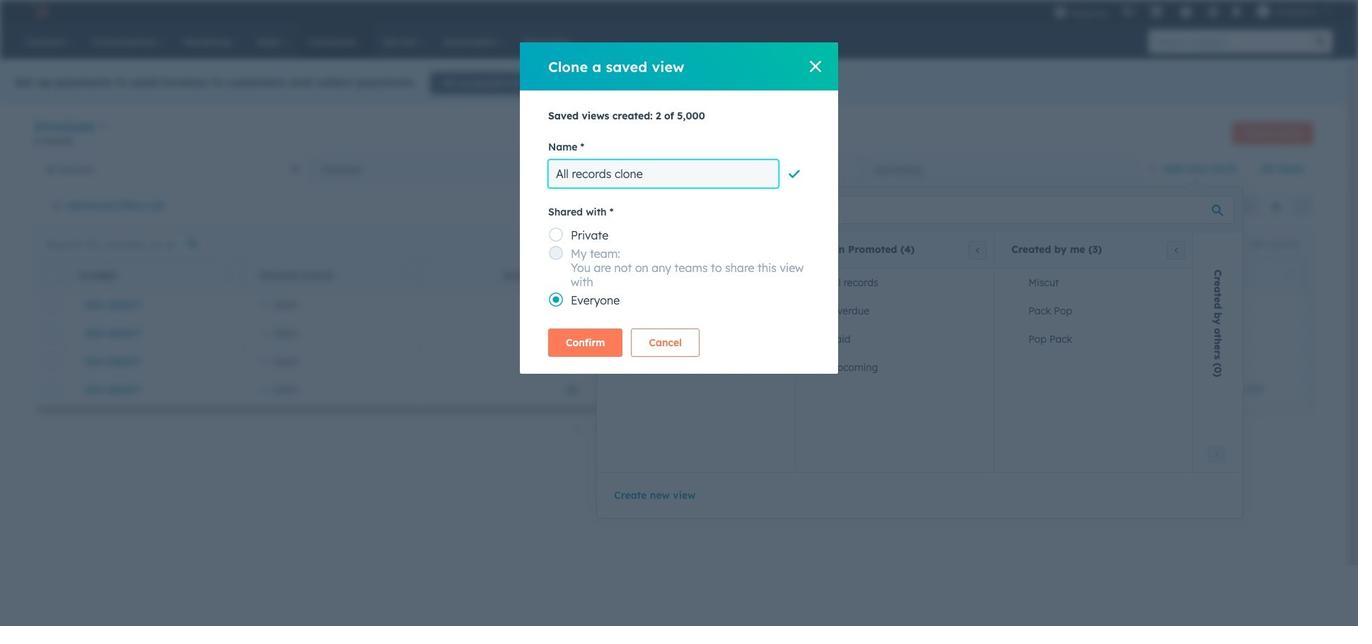 Task type: describe. For each thing, give the bounding box(es) containing it.
press to sort. image for fifth "press to sort." element from the left
[[1287, 270, 1292, 280]]

4 press to sort. element from the left
[[757, 270, 762, 282]]

press to sort. image for 4th "press to sort." element from right
[[402, 270, 408, 280]]

3 press to sort. element from the left
[[580, 270, 586, 282]]

Search HubSpot search field
[[1149, 30, 1309, 54]]

press to sort. image for second "press to sort." element from the right
[[757, 270, 762, 280]]

2 press to sort. element from the left
[[402, 270, 408, 282]]

jacob simon image
[[1257, 5, 1270, 18]]

press to sort. image
[[580, 270, 586, 280]]



Task type: vqa. For each thing, say whether or not it's contained in the screenshot.
Press to sort. icon for third Press to sort. element from right
yes



Task type: locate. For each thing, give the bounding box(es) containing it.
press to sort. image for 5th "press to sort." element from right
[[225, 270, 231, 280]]

menu
[[1047, 0, 1341, 23]]

1 column header from the left
[[774, 260, 952, 291]]

1 press to sort. element from the left
[[225, 270, 231, 282]]

press to sort. image
[[225, 270, 231, 280], [402, 270, 408, 280], [757, 270, 762, 280], [1287, 270, 1292, 280]]

5 press to sort. element from the left
[[1287, 270, 1292, 282]]

dialog
[[520, 42, 838, 374]]

Search search field
[[606, 196, 1235, 224]]

1 press to sort. image from the left
[[225, 270, 231, 280]]

close image
[[810, 61, 821, 72]]

banner
[[34, 116, 1314, 155]]

2 column header from the left
[[951, 260, 1128, 291]]

marketplaces image
[[1150, 6, 1163, 19]]

column header
[[774, 260, 952, 291], [951, 260, 1128, 291]]

press to sort. element
[[225, 270, 231, 282], [402, 270, 408, 282], [580, 270, 586, 282], [757, 270, 762, 282], [1287, 270, 1292, 282]]

4 press to sort. image from the left
[[1287, 270, 1292, 280]]

2 press to sort. image from the left
[[402, 270, 408, 280]]

None text field
[[548, 160, 779, 188]]

3 press to sort. image from the left
[[757, 270, 762, 280]]

Search ID, number, or amount billed search field
[[37, 232, 209, 257]]



